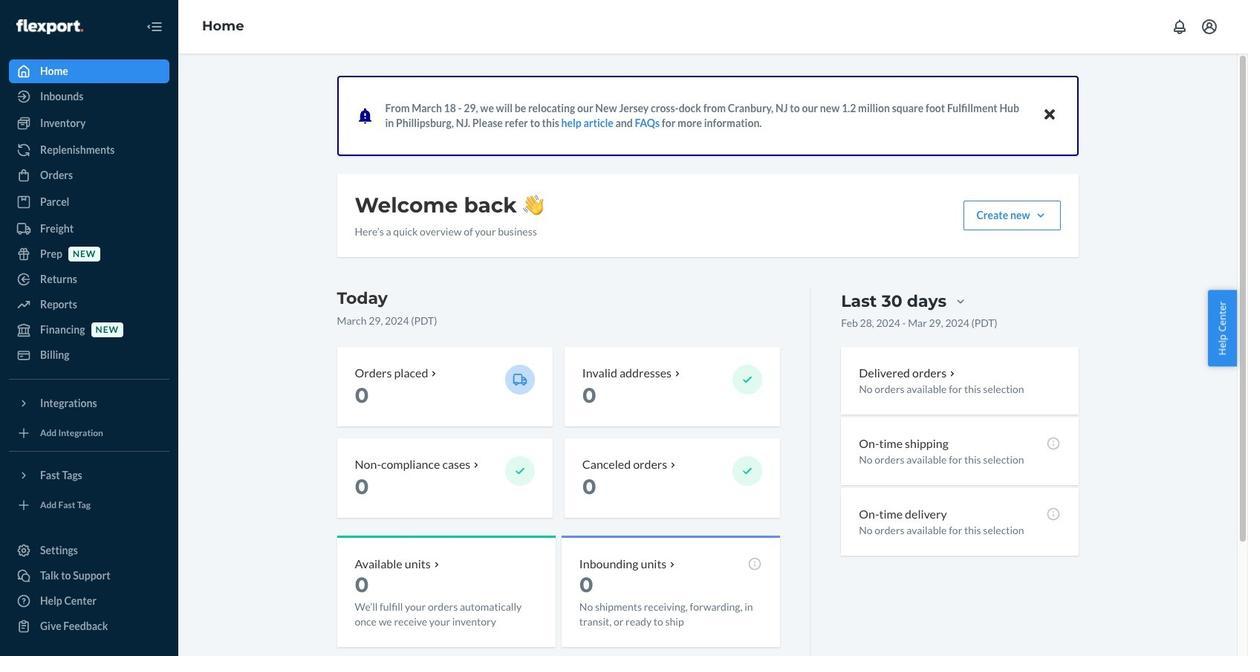 Task type: locate. For each thing, give the bounding box(es) containing it.
close image
[[1044, 106, 1055, 124]]

open account menu image
[[1201, 18, 1218, 36]]



Task type: vqa. For each thing, say whether or not it's contained in the screenshot.
Add associated with Linnworks
no



Task type: describe. For each thing, give the bounding box(es) containing it.
flexport logo image
[[16, 19, 83, 34]]

open notifications image
[[1171, 18, 1189, 36]]

hand-wave emoji image
[[523, 195, 544, 215]]

close navigation image
[[146, 18, 163, 36]]



